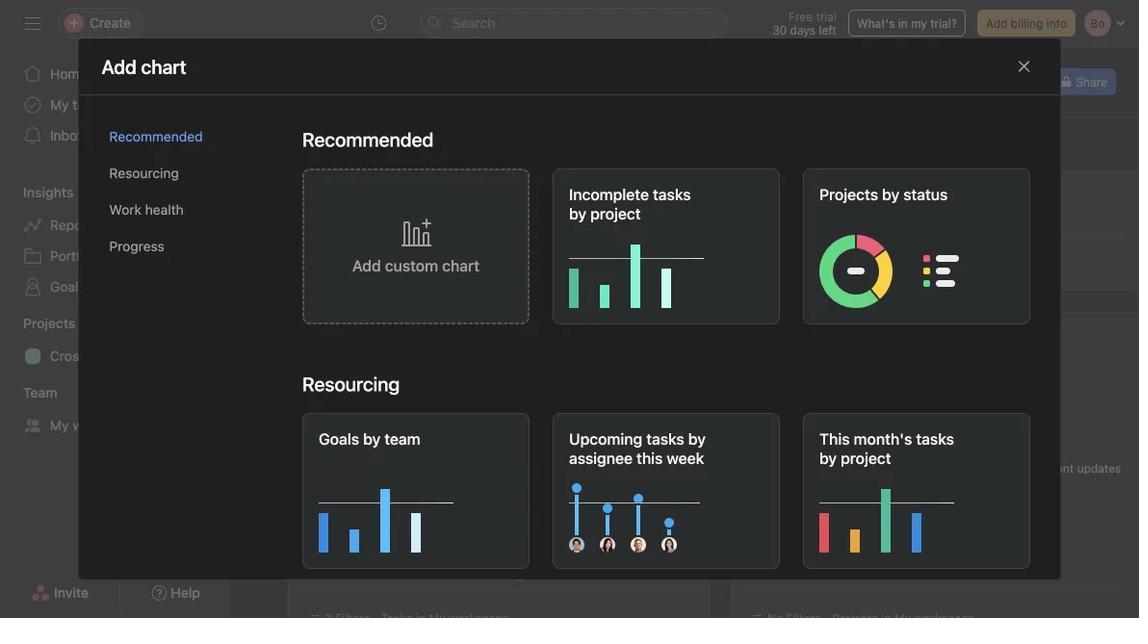 Task type: vqa. For each thing, say whether or not it's contained in the screenshot.
Free trial 28 days left
no



Task type: describe. For each thing, give the bounding box(es) containing it.
home
[[50, 66, 87, 82]]

close image
[[1017, 59, 1032, 74]]

invite button
[[18, 576, 101, 611]]

my workspace link
[[12, 410, 220, 441]]

image of a green column chart image
[[569, 231, 765, 308]]

share
[[1076, 75, 1108, 89]]

work health
[[109, 202, 184, 218]]

1 vertical spatial resourcing
[[302, 373, 400, 396]]

by inside upcoming tasks by assignee this week
[[688, 430, 706, 449]]

tasks inside the incomplete tasks by project
[[653, 186, 691, 204]]

0 vertical spatial upcoming tasks by assignee this week
[[302, 327, 547, 343]]

by project inside the incomplete tasks by project
[[569, 205, 641, 223]]

my for my tasks
[[50, 97, 69, 113]]

in inside button
[[899, 16, 908, 30]]

cross-functional project plan link
[[12, 341, 231, 372]]

projects element
[[0, 306, 231, 376]]

recent
[[1040, 462, 1074, 475]]

invite
[[54, 585, 89, 601]]

this
[[819, 430, 850, 449]]

0 horizontal spatial bo
[[512, 565, 526, 578]]

show options image
[[488, 85, 504, 100]]

my for my workspace
[[50, 418, 69, 434]]

upcoming tasks by assignee this week inside button
[[569, 430, 706, 468]]

goals for goals by team
[[318, 430, 359, 449]]

0 vertical spatial assignee
[[427, 327, 483, 343]]

cross-functional project plan
[[50, 348, 231, 364]]

my
[[911, 16, 928, 30]]

report image
[[266, 70, 289, 93]]

0 vertical spatial upcoming
[[302, 327, 367, 343]]

1 1 from the left
[[325, 257, 330, 271]]

2 tasks in my workspace from the left
[[816, 257, 944, 271]]

reporting link
[[12, 210, 220, 241]]

chart
[[303, 138, 332, 151]]

add to starred image
[[515, 85, 531, 100]]

cross-
[[50, 348, 92, 364]]

tasks up image of a blue lollipop chart
[[646, 430, 684, 449]]

tasks down add custom chart
[[370, 327, 404, 343]]

projects for projects by status
[[819, 186, 878, 204]]

my first dashboard
[[316, 81, 479, 104]]

functional
[[92, 348, 154, 364]]

2 1 filter from the left
[[768, 257, 805, 271]]

1 recommended from the left
[[302, 128, 433, 151]]

by project inside this month's tasks by project
[[819, 449, 891, 468]]

recommended inside button
[[109, 129, 203, 145]]

0 horizontal spatial by
[[408, 327, 423, 343]]

add for add custom chart
[[352, 257, 381, 275]]

incomplete tasks by project
[[569, 186, 691, 223]]

what's in my trial?
[[857, 16, 958, 30]]

add for add billing info
[[986, 16, 1008, 30]]

insights button
[[0, 183, 74, 202]]

this month's tasks by project button
[[803, 413, 1030, 569]]

what's in my trial? button
[[849, 10, 966, 37]]

0 vertical spatial this week
[[487, 327, 547, 343]]

2 horizontal spatial by
[[801, 327, 816, 343]]

free
[[789, 10, 813, 23]]

days
[[791, 23, 816, 37]]

2 filter from the left
[[777, 257, 805, 271]]

projects button
[[0, 314, 76, 333]]

team
[[23, 385, 57, 401]]

add chart button
[[254, 131, 340, 158]]

bo inside button
[[1024, 75, 1038, 89]]

projects by status button
[[803, 169, 1030, 325]]

my tasks link
[[12, 90, 220, 120]]

search
[[452, 15, 496, 31]]

add chart
[[278, 138, 332, 151]]

team button
[[0, 383, 57, 403]]

tasks inside 'link'
[[73, 97, 105, 113]]

work health button
[[109, 192, 271, 228]]

add custom chart button
[[302, 169, 529, 325]]

projects by status
[[819, 186, 948, 204]]

first dashboard
[[347, 81, 479, 104]]

1 horizontal spatial workspace
[[441, 257, 501, 271]]

no recent updates
[[1021, 462, 1122, 475]]

by status
[[882, 186, 948, 204]]

projects for projects by project status
[[745, 327, 797, 343]]



Task type: locate. For each thing, give the bounding box(es) containing it.
in
[[899, 16, 908, 30], [408, 257, 418, 271], [851, 257, 861, 271]]

0 horizontal spatial recommended
[[109, 129, 203, 145]]

inbox link
[[12, 120, 220, 151]]

1 vertical spatial upcoming
[[569, 430, 642, 449]]

0 horizontal spatial in
[[408, 257, 418, 271]]

filter left custom chart
[[333, 257, 362, 271]]

2 recommended from the left
[[109, 129, 203, 145]]

0 vertical spatial bo
[[1024, 75, 1038, 89]]

1 tasks in my workspace from the left
[[373, 257, 501, 271]]

projects inside button
[[819, 186, 878, 204]]

progress
[[109, 238, 165, 254]]

1 horizontal spatial upcoming
[[569, 430, 642, 449]]

by project down incomplete
[[569, 205, 641, 223]]

goals
[[50, 279, 85, 295], [318, 430, 359, 449]]

1 horizontal spatial tasks in my workspace
[[816, 257, 944, 271]]

workspace
[[441, 257, 501, 271], [884, 257, 944, 271], [73, 418, 140, 434]]

info
[[1047, 16, 1067, 30]]

no
[[1021, 462, 1036, 475]]

free trial 30 days left
[[773, 10, 837, 37]]

recommended up resourcing button
[[109, 129, 203, 145]]

1 vertical spatial assignee
[[569, 449, 632, 468]]

add chart
[[102, 55, 187, 78]]

this week inside button
[[636, 449, 704, 468]]

1 1 filter from the left
[[325, 257, 362, 271]]

upcoming inside upcoming tasks by assignee this week button
[[569, 430, 642, 449]]

1 horizontal spatial 1 filter
[[768, 257, 805, 271]]

1 horizontal spatial recommended
[[302, 128, 433, 151]]

goals down portfolios
[[50, 279, 85, 295]]

goals link
[[12, 272, 220, 302]]

resourcing up goals by team
[[302, 373, 400, 396]]

1 horizontal spatial tasks
[[816, 257, 848, 271]]

by left project status
[[801, 327, 816, 343]]

add custom chart
[[352, 257, 479, 275]]

1 horizontal spatial by project
[[819, 449, 891, 468]]

1 tasks from the left
[[373, 257, 405, 271]]

work
[[109, 202, 142, 218]]

goals by team
[[318, 430, 420, 449]]

progress button
[[109, 228, 271, 265]]

tasks right month's
[[916, 430, 954, 449]]

30
[[773, 23, 787, 37]]

1 left add custom chart
[[325, 257, 330, 271]]

resourcing up work health
[[109, 165, 179, 181]]

upcoming tasks by assignee this week
[[302, 327, 547, 343], [569, 430, 706, 468]]

by
[[408, 327, 423, 343], [801, 327, 816, 343], [688, 430, 706, 449]]

1 horizontal spatial add
[[352, 257, 381, 275]]

recommended
[[302, 128, 433, 151], [109, 129, 203, 145]]

filter
[[333, 257, 362, 271], [777, 257, 805, 271]]

0 vertical spatial by project
[[569, 205, 641, 223]]

add
[[986, 16, 1008, 30], [278, 138, 300, 151], [352, 257, 381, 275]]

projects by project status
[[745, 327, 908, 343]]

tasks
[[373, 257, 405, 271], [816, 257, 848, 271]]

search button
[[420, 8, 728, 39]]

goals by team button
[[302, 413, 529, 569]]

incomplete
[[569, 186, 649, 204]]

resourcing
[[109, 165, 179, 181], [302, 373, 400, 396]]

add billing info
[[986, 16, 1067, 30]]

0 horizontal spatial assignee
[[427, 327, 483, 343]]

health
[[145, 202, 184, 218]]

0 horizontal spatial upcoming
[[302, 327, 367, 343]]

reporting
[[50, 217, 111, 233]]

0 horizontal spatial tasks in my workspace
[[373, 257, 501, 271]]

tasks inside this month's tasks by project
[[916, 430, 954, 449]]

home link
[[12, 59, 220, 90]]

bo button
[[1018, 68, 1045, 95]]

projects
[[819, 186, 878, 204], [23, 316, 76, 331], [745, 327, 797, 343]]

project status
[[820, 327, 908, 343]]

updates
[[1078, 462, 1122, 475]]

1 horizontal spatial 1
[[768, 257, 773, 271]]

assignee down custom chart
[[427, 327, 483, 343]]

2 tasks from the left
[[816, 257, 848, 271]]

1 horizontal spatial filter
[[777, 257, 805, 271]]

upcoming tasks by assignee this week up image of a blue lollipop chart
[[569, 430, 706, 468]]

this month's tasks by project
[[819, 430, 954, 468]]

this week
[[487, 327, 547, 343], [636, 449, 704, 468]]

0 horizontal spatial 1
[[325, 257, 330, 271]]

upcoming
[[302, 327, 367, 343], [569, 430, 642, 449]]

0 horizontal spatial this week
[[487, 327, 547, 343]]

0 vertical spatial resourcing
[[109, 165, 179, 181]]

upcoming tasks by assignee this week down custom chart
[[302, 327, 547, 343]]

recommended button
[[109, 119, 271, 155]]

resourcing inside button
[[109, 165, 179, 181]]

project
[[157, 348, 201, 364]]

month's
[[854, 430, 912, 449]]

hide sidebar image
[[25, 15, 40, 31]]

image of a multicolored donut chart image
[[819, 231, 1016, 308]]

tasks right incomplete
[[653, 186, 691, 204]]

2 horizontal spatial projects
[[819, 186, 878, 204]]

resourcing button
[[109, 155, 271, 192]]

trial?
[[931, 16, 958, 30]]

1 filter from the left
[[333, 257, 362, 271]]

insights
[[23, 184, 74, 200]]

goals inside button
[[318, 430, 359, 449]]

1 up projects by project status
[[768, 257, 773, 271]]

add billing info button
[[978, 10, 1076, 37]]

left
[[819, 23, 837, 37]]

goals for goals
[[50, 279, 85, 295]]

2 horizontal spatial add
[[986, 16, 1008, 30]]

1 vertical spatial goals
[[318, 430, 359, 449]]

tasks down home
[[73, 97, 105, 113]]

assignee inside button
[[569, 449, 632, 468]]

billing
[[1011, 16, 1044, 30]]

1 vertical spatial by project
[[819, 449, 891, 468]]

my for my first dashboard
[[316, 81, 343, 104]]

by project down this
[[819, 449, 891, 468]]

0 horizontal spatial add
[[278, 138, 300, 151]]

my inside 'link'
[[50, 97, 69, 113]]

1 horizontal spatial upcoming tasks by assignee this week
[[569, 430, 706, 468]]

portfolios link
[[12, 241, 220, 272]]

incomplete tasks by project button
[[552, 169, 780, 325]]

1 vertical spatial add
[[278, 138, 300, 151]]

add inside button
[[986, 16, 1008, 30]]

1 vertical spatial upcoming tasks by assignee this week
[[569, 430, 706, 468]]

1 horizontal spatial in
[[851, 257, 861, 271]]

filter up projects by project status
[[777, 257, 805, 271]]

projects inside dropdown button
[[23, 316, 76, 331]]

bo
[[1024, 75, 1038, 89], [512, 565, 526, 578]]

0 horizontal spatial 1 filter
[[325, 257, 362, 271]]

1 filter up projects by project status
[[768, 257, 805, 271]]

0 horizontal spatial resourcing
[[109, 165, 179, 181]]

plan
[[205, 348, 231, 364]]

assignee up image of a blue lollipop chart
[[569, 449, 632, 468]]

goals left by team at the bottom left
[[318, 430, 359, 449]]

add left chart
[[278, 138, 300, 151]]

my
[[316, 81, 343, 104], [50, 97, 69, 113], [421, 257, 438, 271], [864, 257, 881, 271], [50, 418, 69, 434]]

1 horizontal spatial this week
[[636, 449, 704, 468]]

my inside "link"
[[50, 418, 69, 434]]

1 horizontal spatial goals
[[318, 430, 359, 449]]

share button
[[1052, 68, 1117, 95]]

0 vertical spatial add
[[986, 16, 1008, 30]]

projects left 'by status'
[[819, 186, 878, 204]]

0 horizontal spatial filter
[[333, 257, 362, 271]]

custom chart
[[385, 257, 479, 275]]

projects left project status
[[745, 327, 797, 343]]

global element
[[0, 47, 231, 163]]

0 vertical spatial goals
[[50, 279, 85, 295]]

tasks
[[73, 97, 105, 113], [653, 186, 691, 204], [370, 327, 404, 343], [646, 430, 684, 449], [916, 430, 954, 449]]

0 horizontal spatial workspace
[[73, 418, 140, 434]]

goals inside insights element
[[50, 279, 85, 295]]

by team
[[363, 430, 420, 449]]

1 horizontal spatial projects
[[745, 327, 797, 343]]

0 horizontal spatial upcoming tasks by assignee this week
[[302, 327, 547, 343]]

search list box
[[420, 8, 728, 39]]

portfolios
[[50, 248, 109, 264]]

image of a multicolored column chart image
[[819, 476, 1016, 553]]

recommended down the my first dashboard
[[302, 128, 433, 151]]

what's
[[857, 16, 895, 30]]

2 vertical spatial add
[[352, 257, 381, 275]]

2 horizontal spatial workspace
[[884, 257, 944, 271]]

trial
[[816, 10, 837, 23]]

projects up "cross-"
[[23, 316, 76, 331]]

2 horizontal spatial in
[[899, 16, 908, 30]]

upcoming tasks by assignee this week button
[[552, 413, 780, 569]]

add left billing
[[986, 16, 1008, 30]]

1 horizontal spatial assignee
[[569, 449, 632, 468]]

1 horizontal spatial by
[[688, 430, 706, 449]]

by up image of a blue lollipop chart
[[688, 430, 706, 449]]

tasks in my workspace
[[373, 257, 501, 271], [816, 257, 944, 271]]

my tasks
[[50, 97, 105, 113]]

workspace inside "my workspace" "link"
[[73, 418, 140, 434]]

image of a blue column chart image
[[318, 476, 515, 553]]

1 horizontal spatial resourcing
[[302, 373, 400, 396]]

by down add custom chart
[[408, 327, 423, 343]]

add for add chart
[[278, 138, 300, 151]]

insights element
[[0, 175, 231, 306]]

image of a blue lollipop chart image
[[569, 476, 765, 553]]

1 filter left custom chart
[[325, 257, 362, 271]]

inbox
[[50, 128, 84, 144]]

1
[[325, 257, 330, 271], [768, 257, 773, 271]]

projects for projects
[[23, 316, 76, 331]]

add left custom chart
[[352, 257, 381, 275]]

by project
[[569, 205, 641, 223], [819, 449, 891, 468]]

2 1 from the left
[[768, 257, 773, 271]]

0 horizontal spatial tasks
[[373, 257, 405, 271]]

1 filter
[[325, 257, 362, 271], [768, 257, 805, 271]]

teams element
[[0, 376, 231, 445]]

my workspace
[[50, 418, 140, 434]]

0 horizontal spatial projects
[[23, 316, 76, 331]]

0 horizontal spatial by project
[[569, 205, 641, 223]]

1 vertical spatial this week
[[636, 449, 704, 468]]

0 horizontal spatial goals
[[50, 279, 85, 295]]

1 vertical spatial bo
[[512, 565, 526, 578]]

1 horizontal spatial bo
[[1024, 75, 1038, 89]]



